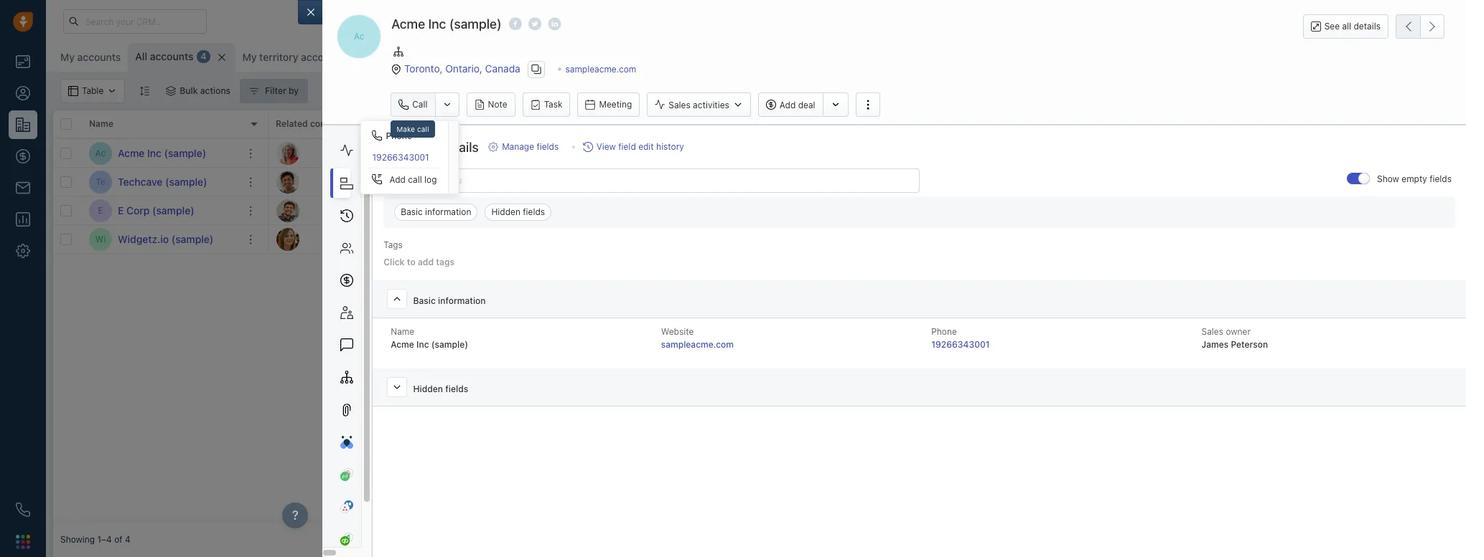 Task type: vqa. For each thing, say whether or not it's contained in the screenshot.
Project Management Apps
no



Task type: describe. For each thing, give the bounding box(es) containing it.
james peterson
[[616, 148, 681, 159]]

sales owner
[[599, 119, 650, 130]]

0 horizontal spatial tags
[[384, 240, 403, 250]]

cell for "press space to select this row." row containing $ 0
[[1023, 197, 1220, 225]]

2 horizontal spatial sampleacme.com link
[[661, 339, 734, 350]]

Search your CRM... text field
[[63, 9, 207, 34]]

field
[[618, 142, 636, 152]]

1 vertical spatial 19266343001 link
[[931, 339, 990, 350]]

all accounts 4
[[135, 50, 206, 62]]

widgetz.io
[[118, 233, 169, 245]]

1 vertical spatial basic information
[[413, 296, 486, 306]]

techcave (sample)
[[118, 176, 207, 188]]

l image
[[276, 142, 299, 165]]

container_wx8msf4aqz5i3rn1 image inside the bulk actions button
[[166, 86, 176, 96]]

tags click to add tags
[[384, 240, 455, 268]]

manage fields
[[502, 142, 559, 152]]

task button
[[522, 93, 570, 117]]

website for website sampleacme.com
[[661, 326, 694, 337]]

amount
[[541, 119, 573, 130]]

press space to select this row. row containing widgetz.io
[[269, 225, 1220, 254]]

$ for $ 0
[[491, 204, 498, 217]]

sales inside "sales owner james peterson"
[[1202, 326, 1224, 337]]

⌘ o
[[426, 52, 443, 63]]

press space to select this row. row containing widgetz.io (sample)
[[53, 225, 269, 254]]

$ 3,200
[[491, 175, 533, 188]]

my territory accounts
[[242, 51, 345, 63]]

manage fields link
[[488, 141, 559, 154]]

cell for "press space to select this row." row containing $ 3,200
[[1023, 168, 1220, 196]]

⌘
[[426, 52, 434, 63]]

bulk
[[180, 85, 198, 96]]

ontario,
[[445, 62, 482, 74]]

e corp (sample) link
[[118, 204, 194, 218]]

e for e corp (sample)
[[118, 204, 124, 216]]

sales for sales activities
[[669, 100, 691, 110]]

account details
[[387, 140, 479, 155]]

activities
[[693, 100, 729, 110]]

showing
[[60, 535, 95, 546]]

open deals amount
[[491, 119, 573, 130]]

ac inside button
[[354, 31, 365, 42]]

website sampleacme.com
[[661, 326, 734, 350]]

1 vertical spatial phone
[[386, 131, 412, 141]]

add deal button
[[758, 93, 823, 117]]

19266520001
[[922, 175, 978, 186]]

bulk actions
[[180, 85, 231, 96]]

sales owner james peterson
[[1202, 326, 1268, 350]]

1 horizontal spatial hidden
[[491, 207, 521, 218]]

3
[[374, 52, 379, 62]]

e corp (sample)
[[118, 204, 194, 216]]

widgetz.io (sample)
[[118, 233, 214, 245]]

container_wx8msf4aqz5i3rn1 image for filter by
[[249, 86, 259, 96]]

show
[[1377, 174, 1399, 185]]

dialog containing acme inc (sample)
[[298, 0, 1466, 558]]

task
[[544, 99, 563, 110]]

+
[[383, 205, 389, 216]]

facebook circled image
[[509, 17, 522, 32]]

row group containing $ 100
[[269, 139, 1220, 254]]

show empty fields
[[1377, 174, 1452, 185]]

3,200
[[501, 175, 533, 188]]

Search fields text field
[[387, 168, 920, 193]]

0
[[501, 204, 508, 217]]

see
[[1325, 21, 1340, 32]]

2 vertical spatial sampleacme.com
[[661, 339, 734, 350]]

2 horizontal spatial accounts
[[301, 51, 345, 63]]

acme inc (sample) link
[[118, 146, 206, 160]]

1 vertical spatial hidden fields
[[413, 384, 468, 395]]

1 horizontal spatial acme inc (sample)
[[392, 17, 502, 32]]

sales activities
[[669, 100, 729, 110]]

peterson inside grid
[[645, 148, 681, 159]]

0 horizontal spatial 4
[[125, 535, 130, 546]]

history
[[656, 142, 684, 152]]

fields right "empty"
[[1430, 174, 1452, 185]]

press space to select this row. row containing e corp (sample)
[[53, 197, 269, 225]]

1 horizontal spatial sampleacme.com link
[[565, 64, 636, 74]]

3 more... button
[[354, 47, 419, 67]]

phone 19266343001
[[931, 326, 990, 350]]

sales for sales owner
[[599, 119, 622, 130]]

1 horizontal spatial sampleacme.com
[[565, 64, 636, 74]]

owner for sales owner
[[624, 119, 650, 130]]

0 vertical spatial phone
[[922, 119, 949, 130]]

techcave (sample) link
[[118, 175, 207, 189]]

sampletechcave.com link
[[383, 177, 469, 187]]

add deal
[[780, 100, 815, 110]]

+ click to add
[[383, 205, 440, 216]]

canada
[[485, 62, 520, 74]]

add for add deal
[[780, 100, 796, 110]]

1 vertical spatial hidden
[[413, 384, 443, 395]]

te
[[96, 177, 105, 187]]

tags
[[814, 119, 834, 130]]

all
[[135, 50, 147, 62]]

empty
[[1402, 174, 1427, 185]]

corp
[[126, 204, 150, 216]]

$ 0
[[491, 204, 508, 217]]

contacts
[[310, 119, 347, 130]]

edit
[[638, 142, 654, 152]]

s image
[[276, 171, 299, 194]]

view field edit history link
[[583, 141, 684, 154]]

by
[[289, 85, 299, 96]]

1 vertical spatial tags
[[436, 257, 455, 268]]

ac button
[[337, 14, 381, 59]]

make call
[[397, 125, 429, 134]]

account
[[387, 140, 436, 155]]

press space to select this row. row containing $ 100
[[269, 139, 1220, 168]]

add call log
[[390, 174, 437, 185]]

row group containing acme inc (sample)
[[53, 139, 269, 254]]

3 more...
[[374, 52, 411, 62]]

james inside "sales owner james peterson"
[[1202, 339, 1229, 350]]

press space to select this row. row containing acme inc (sample)
[[53, 139, 269, 168]]

more...
[[382, 52, 411, 62]]

cell for "press space to select this row." row containing $ 100
[[1023, 139, 1220, 167]]

make
[[397, 125, 415, 134]]

freshworks switcher image
[[16, 536, 30, 550]]

name acme inc (sample)
[[391, 326, 468, 350]]

filter by button
[[240, 79, 308, 103]]

showing 1–4 of 4
[[60, 535, 130, 546]]

call for add
[[408, 174, 422, 185]]

(sample) inside name acme inc (sample)
[[431, 339, 468, 350]]

name for name acme inc (sample)
[[391, 326, 414, 337]]

0 vertical spatial information
[[425, 207, 471, 218]]

linkedin circled image
[[548, 17, 561, 32]]

1–4
[[97, 535, 112, 546]]

inc inside name acme inc (sample)
[[417, 339, 429, 350]]

toronto, ontario, canada
[[404, 62, 520, 74]]

fields down amount
[[537, 142, 559, 152]]

send email image
[[1324, 15, 1334, 28]]

0 horizontal spatial 19266343001 link
[[362, 147, 448, 168]]



Task type: locate. For each thing, give the bounding box(es) containing it.
container_wx8msf4aqz5i3rn1 image left filter
[[249, 86, 259, 96]]

2 horizontal spatial sales
[[1202, 326, 1224, 337]]

widgetz.io
[[383, 234, 425, 245]]

1 vertical spatial acme
[[118, 147, 145, 159]]

basic up name acme inc (sample)
[[413, 296, 436, 306]]

information up name acme inc (sample)
[[438, 296, 486, 306]]

twitter circled image
[[529, 17, 541, 32]]

basic right +
[[401, 207, 423, 218]]

manage
[[502, 142, 534, 152]]

0 vertical spatial ac
[[354, 31, 365, 42]]

sales
[[669, 100, 691, 110], [599, 119, 622, 130], [1202, 326, 1224, 337]]

1 row group from the left
[[53, 139, 269, 254]]

click inside tags click to add tags
[[384, 257, 405, 268]]

sampleacme.com link inside grid
[[383, 148, 454, 159]]

name row
[[53, 111, 269, 139]]

1 horizontal spatial hidden fields
[[491, 207, 545, 218]]

2 vertical spatial sampleacme.com link
[[661, 339, 734, 350]]

basic information up name acme inc (sample)
[[413, 296, 486, 306]]

see all details button
[[1303, 14, 1389, 39]]

1 vertical spatial acme inc (sample)
[[118, 147, 206, 159]]

add left deal
[[780, 100, 796, 110]]

1 vertical spatial owner
[[1226, 326, 1251, 337]]

1 horizontal spatial sales
[[669, 100, 691, 110]]

name for name
[[89, 119, 113, 130]]

click right +
[[391, 205, 411, 216]]

accounts for all
[[150, 50, 193, 62]]

1 vertical spatial sampleacme.com link
[[383, 148, 454, 159]]

add for tags click to add tags
[[418, 257, 434, 268]]

1 vertical spatial inc
[[147, 147, 162, 159]]

1 vertical spatial $
[[491, 175, 498, 188]]

e left corp
[[118, 204, 124, 216]]

acme inc (sample)
[[392, 17, 502, 32], [118, 147, 206, 159]]

2 vertical spatial inc
[[417, 339, 429, 350]]

2 horizontal spatial sampleacme.com
[[661, 339, 734, 350]]

hidden
[[491, 207, 521, 218], [413, 384, 443, 395]]

my accounts
[[60, 51, 121, 63]]

add down widgetz.io link
[[418, 257, 434, 268]]

2 vertical spatial acme
[[391, 339, 414, 350]]

0 horizontal spatial peterson
[[645, 148, 681, 159]]

peterson inside "sales owner james peterson"
[[1231, 339, 1268, 350]]

deals
[[516, 119, 539, 130]]

1 horizontal spatial accounts
[[150, 50, 193, 62]]

my for my territory accounts
[[242, 51, 257, 63]]

accounts for my
[[77, 51, 121, 63]]

0 vertical spatial basic information
[[401, 207, 471, 218]]

hidden fields
[[491, 207, 545, 218], [413, 384, 468, 395]]

press space to select this row. row containing $ 3,200
[[269, 168, 1220, 197]]

0 horizontal spatial details
[[439, 140, 479, 155]]

add down sampletechcave.com 'link'
[[424, 205, 440, 216]]

0 vertical spatial tags
[[384, 240, 403, 250]]

phone inside phone 19266343001
[[931, 326, 957, 337]]

1 vertical spatial ac
[[95, 148, 106, 159]]

0 horizontal spatial website
[[383, 119, 418, 130]]

all accounts link
[[135, 50, 193, 64]]

1 my from the left
[[60, 51, 75, 63]]

4
[[201, 51, 206, 62], [125, 535, 130, 546]]

add for add call log
[[390, 174, 406, 185]]

0 horizontal spatial 19266343001
[[372, 152, 429, 163]]

fields down name acme inc (sample)
[[445, 384, 468, 395]]

1 horizontal spatial my
[[242, 51, 257, 63]]

0 vertical spatial add
[[780, 100, 796, 110]]

all
[[1342, 21, 1351, 32]]

hidden down name acme inc (sample)
[[413, 384, 443, 395]]

to for tags
[[407, 257, 416, 268]]

0 horizontal spatial owner
[[624, 119, 650, 130]]

grid containing $ 100
[[53, 109, 1220, 523]]

1 horizontal spatial tags
[[436, 257, 455, 268]]

0 horizontal spatial add
[[390, 174, 406, 185]]

related
[[276, 119, 308, 130]]

container_wx8msf4aqz5i3rn1 image left field
[[602, 148, 612, 158]]

0 horizontal spatial e
[[98, 205, 103, 216]]

0 vertical spatial sales
[[669, 100, 691, 110]]

my accounts button
[[53, 43, 128, 72], [60, 51, 121, 63]]

owner for sales owner james peterson
[[1226, 326, 1251, 337]]

sampletechcave.com
[[383, 177, 469, 187]]

phone
[[922, 119, 949, 130], [386, 131, 412, 141], [931, 326, 957, 337]]

0 horizontal spatial name
[[89, 119, 113, 130]]

1 vertical spatial name
[[391, 326, 414, 337]]

0 horizontal spatial sampleacme.com link
[[383, 148, 454, 159]]

0 vertical spatial to
[[414, 205, 422, 216]]

website
[[383, 119, 418, 130], [661, 326, 694, 337]]

basic information
[[401, 207, 471, 218], [413, 296, 486, 306]]

note button
[[466, 93, 515, 117]]

inc
[[428, 17, 446, 32], [147, 147, 162, 159], [417, 339, 429, 350]]

0 vertical spatial $
[[491, 147, 498, 159]]

0 vertical spatial sampleacme.com link
[[565, 64, 636, 74]]

1 horizontal spatial website
[[661, 326, 694, 337]]

$ left "3,200"
[[491, 175, 498, 188]]

details left $ 100
[[439, 140, 479, 155]]

1 vertical spatial 4
[[125, 535, 130, 546]]

press space to select this row. row containing techcave (sample)
[[53, 168, 269, 197]]

0 vertical spatial 19266343001 link
[[362, 147, 448, 168]]

e for e
[[98, 205, 103, 216]]

james inside grid
[[616, 148, 642, 159]]

acme inc (sample) down name row
[[118, 147, 206, 159]]

filter by
[[265, 85, 299, 96]]

1 vertical spatial click
[[384, 257, 405, 268]]

owner inside grid
[[624, 119, 650, 130]]

100
[[501, 147, 521, 159]]

view
[[596, 142, 616, 152]]

hidden down $ 3,200
[[491, 207, 521, 218]]

make call tooltip
[[391, 121, 435, 142]]

0 vertical spatial hidden fields
[[491, 207, 545, 218]]

0 horizontal spatial hidden fields
[[413, 384, 468, 395]]

0 vertical spatial owner
[[624, 119, 650, 130]]

basic
[[401, 207, 423, 218], [413, 296, 436, 306]]

meeting
[[599, 99, 632, 110]]

accounts right "all"
[[150, 50, 193, 62]]

container_wx8msf4aqz5i3rn1 image for james peterson
[[602, 148, 612, 158]]

deal
[[798, 100, 815, 110]]

meeting button
[[578, 93, 640, 117]]

cell for "press space to select this row." row containing widgetz.io
[[1023, 225, 1220, 253]]

to for +
[[414, 205, 422, 216]]

1 horizontal spatial container_wx8msf4aqz5i3rn1 image
[[249, 86, 259, 96]]

note
[[488, 99, 507, 110]]

website inside website sampleacme.com
[[661, 326, 694, 337]]

j image
[[276, 228, 299, 251]]

acme inc (sample) up o
[[392, 17, 502, 32]]

sampleacme.com link
[[565, 64, 636, 74], [383, 148, 454, 159], [661, 339, 734, 350]]

call for make
[[417, 125, 429, 134]]

e down te
[[98, 205, 103, 216]]

0 vertical spatial click
[[391, 205, 411, 216]]

name inside name acme inc (sample)
[[391, 326, 414, 337]]

click for tags
[[384, 257, 405, 268]]

actions
[[200, 85, 231, 96]]

1 vertical spatial sampleacme.com
[[383, 148, 454, 159]]

0 horizontal spatial sales
[[599, 119, 622, 130]]

1 horizontal spatial details
[[1354, 21, 1381, 32]]

add for + click to add
[[424, 205, 440, 216]]

add inside tags click to add tags
[[418, 257, 434, 268]]

call right make
[[417, 125, 429, 134]]

owner
[[624, 119, 650, 130], [1226, 326, 1251, 337]]

call left log
[[408, 174, 422, 185]]

0 vertical spatial website
[[383, 119, 418, 130]]

tags down + click to add
[[436, 257, 455, 268]]

grid
[[53, 109, 1220, 523]]

0 vertical spatial add
[[424, 205, 440, 216]]

acme inside acme inc (sample) link
[[118, 147, 145, 159]]

activity
[[729, 119, 760, 130]]

1 vertical spatial details
[[439, 140, 479, 155]]

tags
[[384, 240, 403, 250], [436, 257, 455, 268]]

container_wx8msf4aqz5i3rn1 image inside filter by button
[[249, 86, 259, 96]]

container_wx8msf4aqz5i3rn1 image left the bulk
[[166, 86, 176, 96]]

0 vertical spatial 4
[[201, 51, 206, 62]]

press space to select this row. row containing $ 0
[[269, 197, 1220, 225]]

of
[[114, 535, 123, 546]]

2 my from the left
[[242, 51, 257, 63]]

0 vertical spatial sampleacme.com
[[565, 64, 636, 74]]

0 vertical spatial hidden
[[491, 207, 521, 218]]

add inside "press space to select this row." row
[[424, 205, 440, 216]]

19266520001 link
[[922, 174, 978, 190]]

2 vertical spatial sales
[[1202, 326, 1224, 337]]

my for my accounts
[[60, 51, 75, 63]]

1 horizontal spatial e
[[118, 204, 124, 216]]

accounts right territory
[[301, 51, 345, 63]]

1 horizontal spatial add
[[780, 100, 796, 110]]

call button
[[391, 93, 435, 117]]

add inside button
[[780, 100, 796, 110]]

1 vertical spatial 19266343001
[[931, 339, 990, 350]]

details right "all"
[[1354, 21, 1381, 32]]

name inside row
[[89, 119, 113, 130]]

2 $ from the top
[[491, 175, 498, 188]]

tags down +
[[384, 240, 403, 250]]

toronto, ontario, canada link
[[404, 62, 520, 74]]

related contacts
[[276, 119, 347, 130]]

website for website
[[383, 119, 418, 130]]

1 vertical spatial call
[[408, 174, 422, 185]]

click down widgetz.io link
[[384, 257, 405, 268]]

ac up 3 more... button
[[354, 31, 365, 42]]

container_wx8msf4aqz5i3rn1 image
[[166, 86, 176, 96], [249, 86, 259, 96], [602, 148, 612, 158]]

0 horizontal spatial accounts
[[77, 51, 121, 63]]

details
[[1354, 21, 1381, 32], [439, 140, 479, 155]]

0 vertical spatial peterson
[[645, 148, 681, 159]]

hidden fields down name acme inc (sample)
[[413, 384, 468, 395]]

j image
[[276, 199, 299, 222]]

next activity
[[707, 119, 760, 130]]

to inside row
[[414, 205, 422, 216]]

$ 100
[[491, 147, 521, 159]]

1 vertical spatial website
[[661, 326, 694, 337]]

fields
[[537, 142, 559, 152], [1430, 174, 1452, 185], [523, 207, 545, 218], [445, 384, 468, 395]]

add
[[424, 205, 440, 216], [418, 257, 434, 268]]

next
[[707, 119, 726, 130]]

hidden fields down "3,200"
[[491, 207, 545, 218]]

see all details
[[1325, 21, 1381, 32]]

techcave
[[118, 176, 163, 188]]

ac up te
[[95, 148, 106, 159]]

1 vertical spatial peterson
[[1231, 339, 1268, 350]]

1 vertical spatial james
[[1202, 339, 1229, 350]]

4 right the of
[[125, 535, 130, 546]]

1 vertical spatial add
[[390, 174, 406, 185]]

1 vertical spatial add
[[418, 257, 434, 268]]

to
[[414, 205, 422, 216], [407, 257, 416, 268]]

accounts left "all"
[[77, 51, 121, 63]]

2 horizontal spatial container_wx8msf4aqz5i3rn1 image
[[602, 148, 612, 158]]

0 vertical spatial 19266343001
[[372, 152, 429, 163]]

1 vertical spatial information
[[438, 296, 486, 306]]

0 horizontal spatial my
[[60, 51, 75, 63]]

0 horizontal spatial ac
[[95, 148, 106, 159]]

$ left 0 at the left of the page
[[491, 204, 498, 217]]

2 row group from the left
[[269, 139, 1220, 254]]

view field edit history
[[596, 142, 684, 152]]

widgetz.io link
[[383, 234, 425, 245]]

inc inside grid
[[147, 147, 162, 159]]

name
[[89, 119, 113, 130], [391, 326, 414, 337]]

open
[[491, 119, 514, 130]]

cell
[[699, 139, 807, 167], [807, 139, 915, 167], [1023, 139, 1220, 167], [1023, 168, 1220, 196], [1023, 197, 1220, 225], [1023, 225, 1220, 253]]

phone element
[[9, 496, 37, 525]]

dialog
[[298, 0, 1466, 558]]

details inside button
[[1354, 21, 1381, 32]]

add left log
[[390, 174, 406, 185]]

1 horizontal spatial peterson
[[1231, 339, 1268, 350]]

row group
[[53, 139, 269, 254], [269, 139, 1220, 254]]

press space to select this row. row
[[53, 139, 269, 168], [269, 139, 1220, 168], [53, 168, 269, 197], [269, 168, 1220, 197], [53, 197, 269, 225], [269, 197, 1220, 225], [53, 225, 269, 254], [269, 225, 1220, 254]]

1 vertical spatial basic
[[413, 296, 436, 306]]

1 horizontal spatial owner
[[1226, 326, 1251, 337]]

1 horizontal spatial james
[[1202, 339, 1229, 350]]

widgetz.io (sample) link
[[118, 232, 214, 247]]

information down log
[[425, 207, 471, 218]]

$ for $ 100
[[491, 147, 498, 159]]

19266343001 link
[[362, 147, 448, 168], [931, 339, 990, 350]]

1 horizontal spatial 4
[[201, 51, 206, 62]]

acme inc (sample) inside grid
[[118, 147, 206, 159]]

1 vertical spatial to
[[407, 257, 416, 268]]

to down widgetz.io link
[[407, 257, 416, 268]]

0 horizontal spatial hidden
[[413, 384, 443, 395]]

4 up bulk actions
[[201, 51, 206, 62]]

call inside 'tooltip'
[[417, 125, 429, 134]]

0 vertical spatial inc
[[428, 17, 446, 32]]

log
[[424, 174, 437, 185]]

click for +
[[391, 205, 411, 216]]

fields right 0 at the left of the page
[[523, 207, 545, 218]]

3 $ from the top
[[491, 204, 498, 217]]

to down sampletechcave.com 'link'
[[414, 205, 422, 216]]

ac inside row
[[95, 148, 106, 159]]

$ for $ 3,200
[[491, 175, 498, 188]]

0 vertical spatial basic
[[401, 207, 423, 218]]

0 horizontal spatial container_wx8msf4aqz5i3rn1 image
[[166, 86, 176, 96]]

o
[[436, 52, 443, 63]]

click
[[391, 205, 411, 216], [384, 257, 405, 268]]

1 $ from the top
[[491, 147, 498, 159]]

james
[[616, 148, 642, 159], [1202, 339, 1229, 350]]

toronto,
[[404, 62, 443, 74]]

0 vertical spatial name
[[89, 119, 113, 130]]

4 inside all accounts 4
[[201, 51, 206, 62]]

owner inside "sales owner james peterson"
[[1226, 326, 1251, 337]]

phone image
[[16, 503, 30, 518]]

0 horizontal spatial sampleacme.com
[[383, 148, 454, 159]]

to inside tags click to add tags
[[407, 257, 416, 268]]

basic information down sampletechcave.com 'link'
[[401, 207, 471, 218]]

call
[[412, 99, 428, 110]]

$ left 100
[[491, 147, 498, 159]]

0 vertical spatial acme
[[392, 17, 425, 32]]

acme inside name acme inc (sample)
[[391, 339, 414, 350]]

my territory accounts button
[[235, 43, 350, 72], [242, 51, 345, 63]]

0 vertical spatial james
[[616, 148, 642, 159]]



